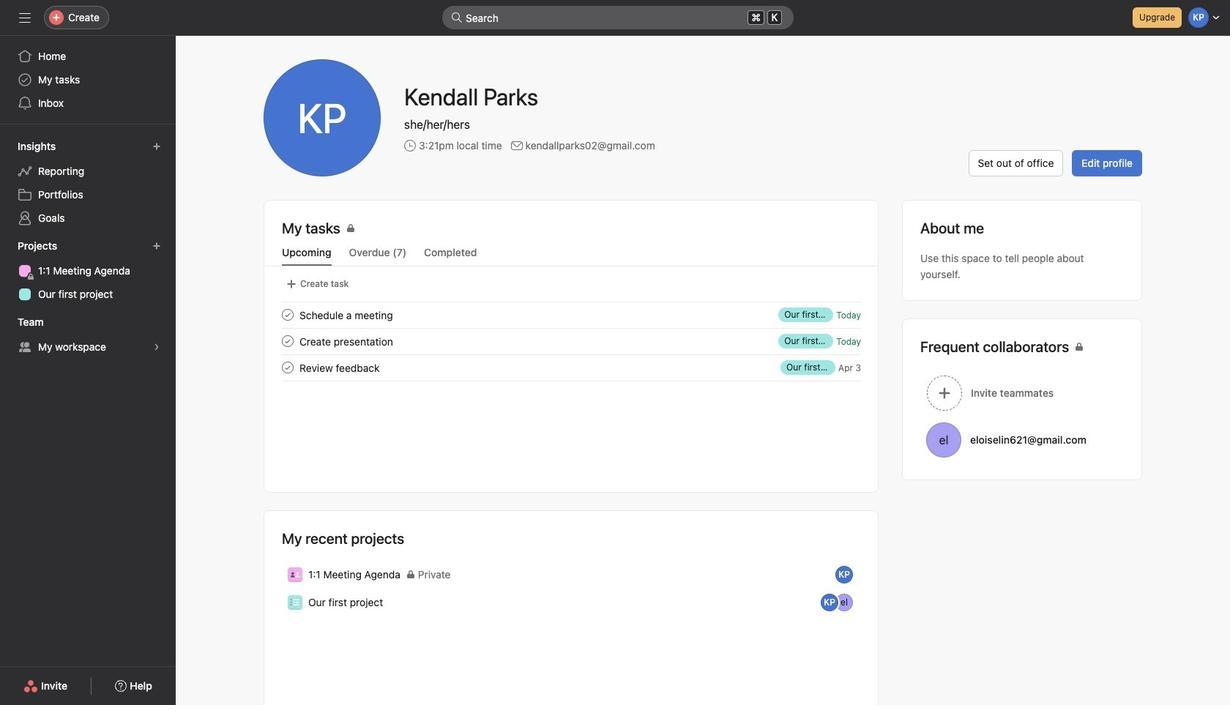 Task type: describe. For each thing, give the bounding box(es) containing it.
2 mark complete checkbox from the top
[[279, 359, 297, 376]]

list image
[[291, 598, 300, 607]]

insights element
[[0, 133, 176, 233]]

1 mark complete checkbox from the top
[[279, 306, 297, 324]]

mark complete image for 1st mark complete checkbox from the bottom
[[279, 359, 297, 376]]

Search tasks, projects, and more text field
[[442, 6, 794, 29]]

mark complete image for mark complete option
[[279, 333, 297, 350]]

global element
[[0, 36, 176, 124]]

new insights image
[[152, 142, 161, 151]]

hide sidebar image
[[19, 12, 31, 23]]

prominent image
[[451, 12, 463, 23]]

people image
[[291, 571, 300, 579]]

teams element
[[0, 309, 176, 362]]



Task type: vqa. For each thing, say whether or not it's contained in the screenshot.
1st Mark complete icon from the bottom of the page
yes



Task type: locate. For each thing, give the bounding box(es) containing it.
1 mark complete image from the top
[[279, 306, 297, 324]]

1 vertical spatial mark complete checkbox
[[279, 359, 297, 376]]

2 mark complete image from the top
[[279, 333, 297, 350]]

Mark complete checkbox
[[279, 333, 297, 350]]

see details, my workspace image
[[152, 343, 161, 352]]

mark complete image
[[279, 306, 297, 324], [279, 333, 297, 350], [279, 359, 297, 376]]

projects element
[[0, 233, 176, 309]]

2 vertical spatial mark complete image
[[279, 359, 297, 376]]

mark complete image for 2nd mark complete checkbox from the bottom of the page
[[279, 306, 297, 324]]

Mark complete checkbox
[[279, 306, 297, 324], [279, 359, 297, 376]]

0 vertical spatial mark complete checkbox
[[279, 306, 297, 324]]

None field
[[442, 6, 794, 29]]

new project or portfolio image
[[152, 242, 161, 250]]

3 mark complete image from the top
[[279, 359, 297, 376]]

0 vertical spatial mark complete image
[[279, 306, 297, 324]]

mark complete checkbox down mark complete option
[[279, 359, 297, 376]]

mark complete checkbox up mark complete option
[[279, 306, 297, 324]]

1 vertical spatial mark complete image
[[279, 333, 297, 350]]



